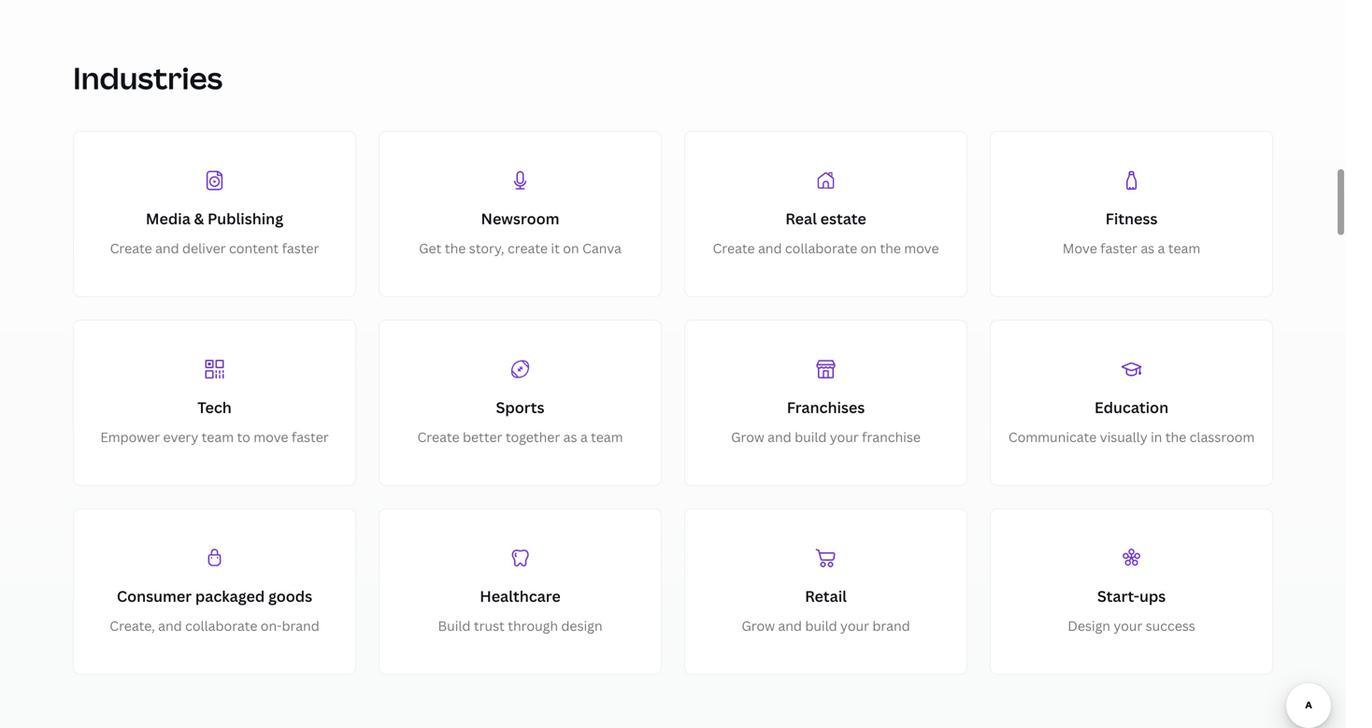 Task type: locate. For each thing, give the bounding box(es) containing it.
collaborate for packaged
[[185, 618, 258, 635]]

0 horizontal spatial a
[[581, 429, 588, 446]]

newsroom
[[481, 209, 560, 229]]

success
[[1146, 618, 1196, 635]]

start-
[[1098, 587, 1140, 607]]

0 horizontal spatial on
[[563, 240, 580, 257]]

1 vertical spatial move
[[254, 429, 289, 446]]

create, and collaborate on-brand
[[110, 618, 320, 635]]

team
[[1169, 240, 1201, 257], [202, 429, 234, 446], [591, 429, 623, 446]]

media & publishing
[[146, 209, 284, 229]]

1 horizontal spatial on
[[861, 240, 877, 257]]

0 horizontal spatial move
[[254, 429, 289, 446]]

a
[[1159, 240, 1166, 257], [581, 429, 588, 446]]

to
[[237, 429, 251, 446]]

1 vertical spatial grow
[[742, 618, 775, 635]]

2 on from the left
[[861, 240, 877, 257]]

create for media
[[110, 240, 152, 257]]

media
[[146, 209, 191, 229]]

and for media & publishing
[[155, 240, 179, 257]]

&
[[194, 209, 204, 229]]

build
[[795, 429, 827, 446], [806, 618, 838, 635]]

tech
[[198, 398, 232, 418]]

1 horizontal spatial move
[[905, 240, 940, 257]]

your down franchises
[[830, 429, 859, 446]]

get the story, create it on canva
[[419, 240, 622, 257]]

collaborate
[[786, 240, 858, 257], [185, 618, 258, 635]]

design
[[562, 618, 603, 635]]

brand for consumer packaged goods
[[282, 618, 320, 635]]

1 vertical spatial as
[[564, 429, 578, 446]]

your
[[830, 429, 859, 446], [841, 618, 870, 635], [1114, 618, 1143, 635]]

0 vertical spatial as
[[1142, 240, 1155, 257]]

1 vertical spatial a
[[581, 429, 588, 446]]

the
[[445, 240, 466, 257], [881, 240, 902, 257], [1166, 429, 1187, 446]]

0 horizontal spatial as
[[564, 429, 578, 446]]

your down retail
[[841, 618, 870, 635]]

grow and build your franchise
[[732, 429, 921, 446]]

0 vertical spatial grow
[[732, 429, 765, 446]]

communicate
[[1009, 429, 1097, 446]]

on down estate at right
[[861, 240, 877, 257]]

0 horizontal spatial team
[[202, 429, 234, 446]]

a right move
[[1159, 240, 1166, 257]]

story,
[[469, 240, 505, 257]]

packaged
[[195, 587, 265, 607]]

create
[[508, 240, 548, 257]]

grow
[[732, 429, 765, 446], [742, 618, 775, 635]]

faster
[[282, 240, 319, 257], [1101, 240, 1138, 257], [292, 429, 329, 446]]

1 horizontal spatial the
[[881, 240, 902, 257]]

0 vertical spatial move
[[905, 240, 940, 257]]

2 brand from the left
[[873, 618, 911, 635]]

as
[[1142, 240, 1155, 257], [564, 429, 578, 446]]

sports
[[496, 398, 545, 418]]

and for retail
[[779, 618, 803, 635]]

1 horizontal spatial brand
[[873, 618, 911, 635]]

together
[[506, 429, 561, 446]]

your for retail
[[841, 618, 870, 635]]

empower
[[100, 429, 160, 446]]

grow for franchises
[[732, 429, 765, 446]]

0 horizontal spatial brand
[[282, 618, 320, 635]]

faster right the to
[[292, 429, 329, 446]]

1 brand from the left
[[282, 618, 320, 635]]

get
[[419, 240, 442, 257]]

build down retail
[[806, 618, 838, 635]]

1 horizontal spatial team
[[591, 429, 623, 446]]

0 vertical spatial build
[[795, 429, 827, 446]]

canva
[[583, 240, 622, 257]]

design your success
[[1068, 618, 1196, 635]]

your for franchises
[[830, 429, 859, 446]]

0 vertical spatial collaborate
[[786, 240, 858, 257]]

on right it
[[563, 240, 580, 257]]

2 horizontal spatial create
[[713, 240, 755, 257]]

and for consumer packaged goods
[[158, 618, 182, 635]]

collaborate down consumer packaged goods
[[185, 618, 258, 635]]

faster right content
[[282, 240, 319, 257]]

1 vertical spatial build
[[806, 618, 838, 635]]

brand
[[282, 618, 320, 635], [873, 618, 911, 635]]

as down the fitness
[[1142, 240, 1155, 257]]

1 horizontal spatial as
[[1142, 240, 1155, 257]]

0 horizontal spatial collaborate
[[185, 618, 258, 635]]

1 vertical spatial collaborate
[[185, 618, 258, 635]]

publishing
[[208, 209, 284, 229]]

visually
[[1101, 429, 1148, 446]]

1 horizontal spatial create
[[418, 429, 460, 446]]

create and deliver content faster
[[110, 240, 319, 257]]

0 horizontal spatial create
[[110, 240, 152, 257]]

create
[[110, 240, 152, 257], [713, 240, 755, 257], [418, 429, 460, 446]]

a right together at the left of page
[[581, 429, 588, 446]]

build down franchises
[[795, 429, 827, 446]]

ups
[[1140, 587, 1167, 607]]

move
[[1063, 240, 1098, 257]]

1 horizontal spatial a
[[1159, 240, 1166, 257]]

move
[[905, 240, 940, 257], [254, 429, 289, 446]]

collaborate down real estate
[[786, 240, 858, 257]]

create,
[[110, 618, 155, 635]]

0 vertical spatial a
[[1159, 240, 1166, 257]]

as right together at the left of page
[[564, 429, 578, 446]]

on
[[563, 240, 580, 257], [861, 240, 877, 257]]

and
[[155, 240, 179, 257], [759, 240, 782, 257], [768, 429, 792, 446], [158, 618, 182, 635], [779, 618, 803, 635]]

1 horizontal spatial collaborate
[[786, 240, 858, 257]]

start-ups
[[1098, 587, 1167, 607]]



Task type: vqa. For each thing, say whether or not it's contained in the screenshot.


Task type: describe. For each thing, give the bounding box(es) containing it.
0 horizontal spatial the
[[445, 240, 466, 257]]

empower every team to move faster
[[100, 429, 329, 446]]

create for real
[[713, 240, 755, 257]]

healthcare
[[480, 587, 561, 607]]

build for franchises
[[795, 429, 827, 446]]

trust
[[474, 618, 505, 635]]

consumer
[[117, 587, 192, 607]]

grow for retail
[[742, 618, 775, 635]]

build trust through design
[[438, 618, 603, 635]]

1 on from the left
[[563, 240, 580, 257]]

content
[[229, 240, 279, 257]]

better
[[463, 429, 503, 446]]

design
[[1068, 618, 1111, 635]]

fitness
[[1106, 209, 1158, 229]]

classroom
[[1190, 429, 1256, 446]]

and for real estate
[[759, 240, 782, 257]]

2 horizontal spatial team
[[1169, 240, 1201, 257]]

brand for retail
[[873, 618, 911, 635]]

education
[[1095, 398, 1169, 418]]

industries
[[73, 58, 223, 98]]

estate
[[821, 209, 867, 229]]

it
[[551, 240, 560, 257]]

on-
[[261, 618, 282, 635]]

build
[[438, 618, 471, 635]]

every
[[163, 429, 199, 446]]

create and collaborate on the move
[[713, 240, 940, 257]]

communicate visually in the classroom
[[1009, 429, 1256, 446]]

real estate
[[786, 209, 867, 229]]

deliver
[[182, 240, 226, 257]]

goods
[[268, 587, 313, 607]]

your down start-ups
[[1114, 618, 1143, 635]]

2 horizontal spatial the
[[1166, 429, 1187, 446]]

retail
[[805, 587, 847, 607]]

move faster as a team
[[1063, 240, 1201, 257]]

franchise
[[862, 429, 921, 446]]

faster down the fitness
[[1101, 240, 1138, 257]]

build for retail
[[806, 618, 838, 635]]

through
[[508, 618, 558, 635]]

collaborate for estate
[[786, 240, 858, 257]]

consumer packaged goods
[[117, 587, 313, 607]]

create better together as a team
[[418, 429, 623, 446]]

franchises
[[787, 398, 865, 418]]

and for franchises
[[768, 429, 792, 446]]

real
[[786, 209, 817, 229]]

grow and build your brand
[[742, 618, 911, 635]]

in
[[1151, 429, 1163, 446]]



